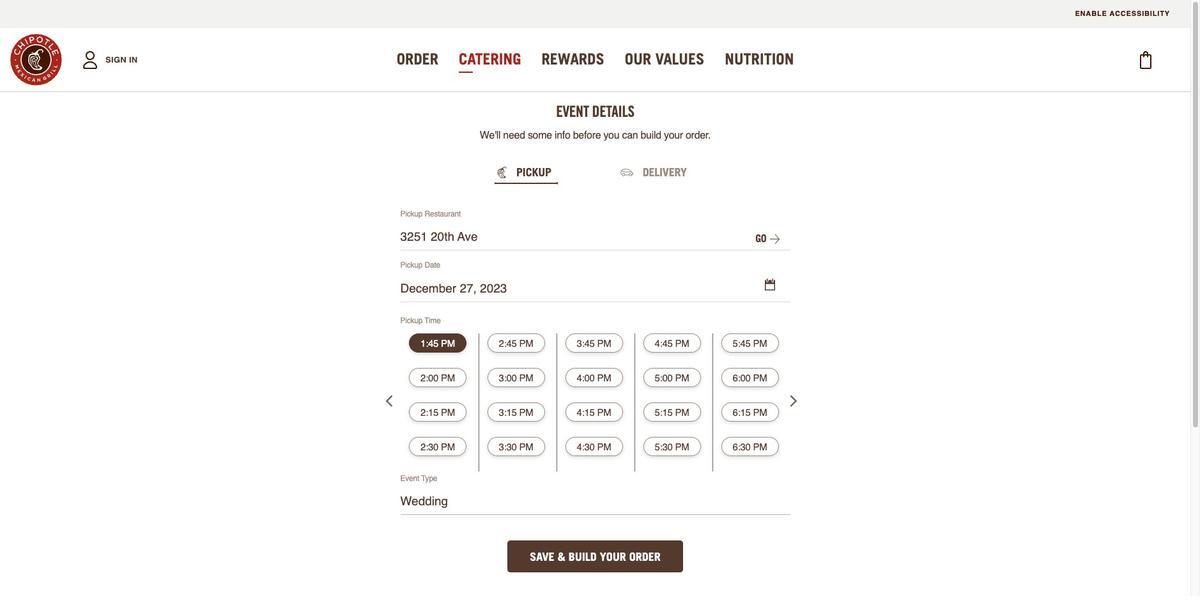 Task type: vqa. For each thing, say whether or not it's contained in the screenshot.


Task type: describe. For each thing, give the bounding box(es) containing it.
pm for 4:45 pm
[[675, 338, 689, 349]]

our values
[[625, 50, 705, 68]]

4:15 pm
[[577, 407, 611, 418]]

info
[[555, 130, 571, 141]]

2:00
[[421, 372, 439, 383]]

pm for 2:30 pm
[[441, 442, 455, 452]]

your
[[664, 130, 683, 141]]

values
[[656, 50, 705, 68]]

3:15
[[499, 407, 517, 418]]

3:30
[[499, 442, 517, 452]]

build
[[569, 550, 597, 564]]

nutrition
[[725, 50, 794, 68]]

chipotle mexican grill image
[[10, 34, 62, 86]]

pm for 5:30 pm
[[675, 442, 689, 452]]

pm for 6:15 pm
[[753, 407, 767, 418]]

event for event details
[[556, 106, 589, 121]]

chipotle pepper image
[[498, 167, 507, 178]]

delivery car image
[[621, 167, 633, 177]]

2:45 pm
[[499, 338, 533, 349]]

option group containing 2:45 pm
[[479, 333, 557, 472]]

bag image
[[1131, 44, 1162, 75]]

catering link
[[459, 50, 521, 68]]

pm for 5:00 pm
[[675, 372, 689, 383]]

5:15 pm
[[655, 407, 689, 418]]

we'll
[[480, 130, 501, 141]]

sign in button
[[75, 34, 138, 86]]

pm for 4:30 pm
[[597, 442, 611, 452]]

before
[[573, 130, 601, 141]]

details
[[592, 106, 635, 121]]

order.
[[686, 130, 711, 141]]

5:45 pm
[[733, 338, 767, 349]]

sign in
[[105, 55, 138, 64]]

pickup for pickup date
[[401, 261, 423, 270]]

2:45
[[499, 338, 517, 349]]

time
[[425, 316, 441, 325]]

5:45
[[733, 338, 751, 349]]

option group containing 5:45 pm
[[713, 333, 791, 472]]

1:45 pm
[[421, 338, 455, 349]]

accessibility
[[1110, 10, 1171, 18]]

need
[[503, 130, 525, 141]]

5:00 pm
[[655, 372, 689, 383]]

pm for 2:15 pm
[[441, 407, 455, 418]]

event type group
[[401, 474, 791, 515]]

5:30 pm
[[655, 442, 689, 452]]

our values link
[[625, 50, 705, 68]]

go
[[756, 232, 769, 245]]

5:30
[[655, 442, 673, 452]]

we'll need some info before you can build your order.
[[480, 130, 711, 141]]

4:00
[[577, 372, 595, 383]]

6:00
[[733, 372, 751, 383]]

you
[[604, 130, 620, 141]]

in
[[129, 55, 138, 64]]

option group containing 1:45 pm
[[401, 333, 479, 472]]

Pickup Restaurant text field
[[401, 224, 791, 251]]

pm for 3:15 pm
[[519, 407, 533, 418]]

rewards
[[542, 50, 605, 68]]

order link
[[397, 50, 439, 68]]

6:15 pm
[[733, 407, 767, 418]]

our
[[625, 50, 652, 68]]

4:00 pm
[[577, 372, 611, 383]]

pm for 2:00 pm
[[441, 372, 455, 383]]

nutrition link
[[725, 50, 794, 68]]

can
[[622, 130, 638, 141]]

2:15 pm
[[421, 407, 455, 418]]

date
[[425, 261, 440, 270]]

3:45
[[577, 338, 595, 349]]

pm for 3:00 pm
[[519, 372, 533, 383]]

pm for 4:15 pm
[[597, 407, 611, 418]]

enable
[[1076, 10, 1108, 18]]

pickup restaurant
[[401, 209, 461, 218]]

4:15
[[577, 407, 595, 418]]

6:30 pm
[[733, 442, 767, 452]]

your
[[600, 550, 626, 564]]

pm for 6:00 pm
[[753, 372, 767, 383]]



Task type: locate. For each thing, give the bounding box(es) containing it.
event type
[[401, 474, 438, 483]]

4:30 pm
[[577, 442, 611, 452]]

build
[[641, 130, 662, 141]]

pm right the 2:30
[[441, 442, 455, 452]]

option group
[[401, 333, 479, 472], [479, 333, 557, 472], [557, 333, 635, 472], [635, 333, 713, 472], [713, 333, 791, 472]]

pm right 4:00
[[597, 372, 611, 383]]

user image
[[75, 44, 105, 75]]

pickup for pickup
[[514, 166, 552, 179]]

pm right the 3:00
[[519, 372, 533, 383]]

6:00 pm
[[733, 372, 767, 383]]

pm right 4:15
[[597, 407, 611, 418]]

pickup date
[[401, 261, 440, 270]]

pm
[[441, 338, 455, 349], [519, 338, 533, 349], [597, 338, 611, 349], [675, 338, 689, 349], [753, 338, 767, 349], [441, 372, 455, 383], [519, 372, 533, 383], [597, 372, 611, 383], [675, 372, 689, 383], [753, 372, 767, 383], [441, 407, 455, 418], [519, 407, 533, 418], [597, 407, 611, 418], [675, 407, 689, 418], [753, 407, 767, 418], [441, 442, 455, 452], [519, 442, 533, 452], [597, 442, 611, 452], [675, 442, 689, 452], [753, 442, 767, 452]]

pm right 6:00 in the right bottom of the page
[[753, 372, 767, 383]]

pm right 5:45
[[753, 338, 767, 349]]

pm right 3:45
[[597, 338, 611, 349]]

sign
[[105, 55, 127, 64]]

Event Type text field
[[401, 488, 791, 515]]

delivery
[[640, 166, 687, 179]]

pickup left time
[[401, 316, 423, 325]]

go button
[[752, 231, 784, 247]]

order
[[630, 550, 661, 564]]

event for event type
[[401, 474, 420, 483]]

pm right the 4:45
[[675, 338, 689, 349]]

pm right 6:30
[[753, 442, 767, 452]]

pickup time element
[[385, 316, 791, 474]]

save & build your order
[[530, 550, 661, 564]]

option group containing 4:45 pm
[[635, 333, 713, 472]]

pickup for pickup time
[[401, 316, 423, 325]]

3:00 pm
[[499, 372, 533, 383]]

type
[[421, 474, 438, 483]]

save & build your order button
[[508, 541, 683, 573]]

pm for 5:45 pm
[[753, 338, 767, 349]]

3 option group from the left
[[557, 333, 635, 472]]

3:45 pm
[[577, 338, 611, 349]]

event inside group
[[401, 474, 420, 483]]

pm right 1:45
[[441, 338, 455, 349]]

4:45
[[655, 338, 673, 349]]

0 vertical spatial event
[[556, 106, 589, 121]]

pm for 2:45 pm
[[519, 338, 533, 349]]

pm right 2:15
[[441, 407, 455, 418]]

1 vertical spatial event
[[401, 474, 420, 483]]

pm right 2:45
[[519, 338, 533, 349]]

pm for 6:30 pm
[[753, 442, 767, 452]]

pickup inside "option group"
[[514, 166, 552, 179]]

&
[[558, 550, 566, 564]]

3:15 pm
[[499, 407, 533, 418]]

pm right 3:15 at the left bottom of the page
[[519, 407, 533, 418]]

pickup or delivery picker option group
[[496, 162, 695, 184]]

6:15
[[733, 407, 751, 418]]

some
[[528, 130, 552, 141]]

1 horizontal spatial event
[[556, 106, 589, 121]]

pm right 2:00
[[441, 372, 455, 383]]

pickup left date
[[401, 261, 423, 270]]

pickup time
[[401, 316, 441, 325]]

pm right 3:30
[[519, 442, 533, 452]]

5 option group from the left
[[713, 333, 791, 472]]

2 option group from the left
[[479, 333, 557, 472]]

5:15
[[655, 407, 673, 418]]

4:45 pm
[[655, 338, 689, 349]]

pickup date group
[[401, 261, 791, 302]]

5:00
[[655, 372, 673, 383]]

pm for 4:00 pm
[[597, 372, 611, 383]]

pickup right chipotle pepper image
[[514, 166, 552, 179]]

event left type
[[401, 474, 420, 483]]

catering
[[459, 50, 521, 68]]

pickup left restaurant
[[401, 209, 423, 218]]

save
[[530, 550, 555, 564]]

2:15
[[421, 407, 439, 418]]

3:00
[[499, 372, 517, 383]]

1:45
[[421, 338, 439, 349]]

Pickup Date text field
[[401, 275, 791, 302]]

4:30
[[577, 442, 595, 452]]

rewards link
[[542, 50, 605, 68]]

pm for 1:45 pm
[[441, 338, 455, 349]]

6:30
[[733, 442, 751, 452]]

event
[[556, 106, 589, 121], [401, 474, 420, 483]]

pm for 3:30 pm
[[519, 442, 533, 452]]

0 horizontal spatial event
[[401, 474, 420, 483]]

3:30 pm
[[499, 442, 533, 452]]

restaurant
[[425, 209, 461, 218]]

event up info
[[556, 106, 589, 121]]

pm right 5:30
[[675, 442, 689, 452]]

4 option group from the left
[[635, 333, 713, 472]]

pickup
[[514, 166, 552, 179], [401, 209, 423, 218], [401, 261, 423, 270], [401, 316, 423, 325]]

pickup for pickup restaurant
[[401, 209, 423, 218]]

pm right 5:00
[[675, 372, 689, 383]]

enable accessibility
[[1076, 10, 1171, 18]]

enable accessibility link
[[1076, 9, 1171, 19]]

event details
[[556, 106, 635, 121]]

2:00 pm
[[421, 372, 455, 383]]

pm right 4:30 on the bottom left
[[597, 442, 611, 452]]

pm right 5:15
[[675, 407, 689, 418]]

2:30
[[421, 442, 439, 452]]

1 option group from the left
[[401, 333, 479, 472]]

option group containing 3:45 pm
[[557, 333, 635, 472]]

2:30 pm
[[421, 442, 455, 452]]

order
[[397, 50, 439, 68]]

pm for 5:15 pm
[[675, 407, 689, 418]]

pm for 3:45 pm
[[597, 338, 611, 349]]

pickup restaurant group
[[394, 209, 797, 258]]

pm right 6:15
[[753, 407, 767, 418]]



